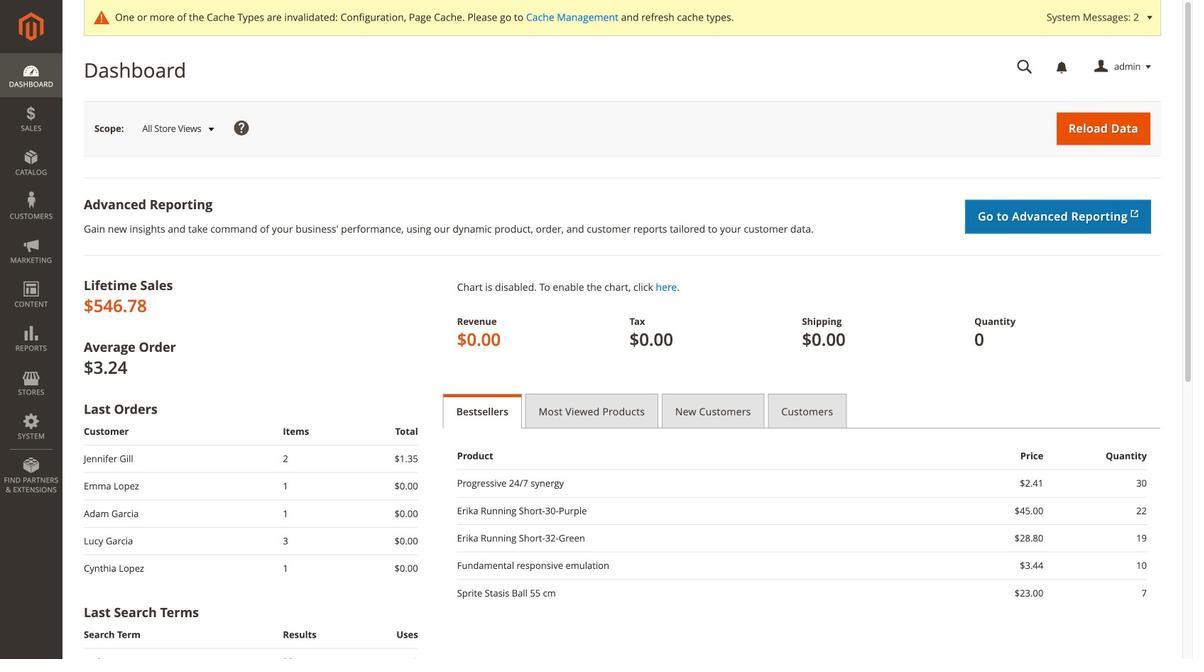 Task type: locate. For each thing, give the bounding box(es) containing it.
None text field
[[1007, 55, 1043, 80]]

tab list
[[443, 394, 1162, 429]]

menu bar
[[0, 53, 63, 502]]



Task type: vqa. For each thing, say whether or not it's contained in the screenshot.
MENU BAR on the left of page
yes



Task type: describe. For each thing, give the bounding box(es) containing it.
magento admin panel image
[[19, 12, 44, 41]]



